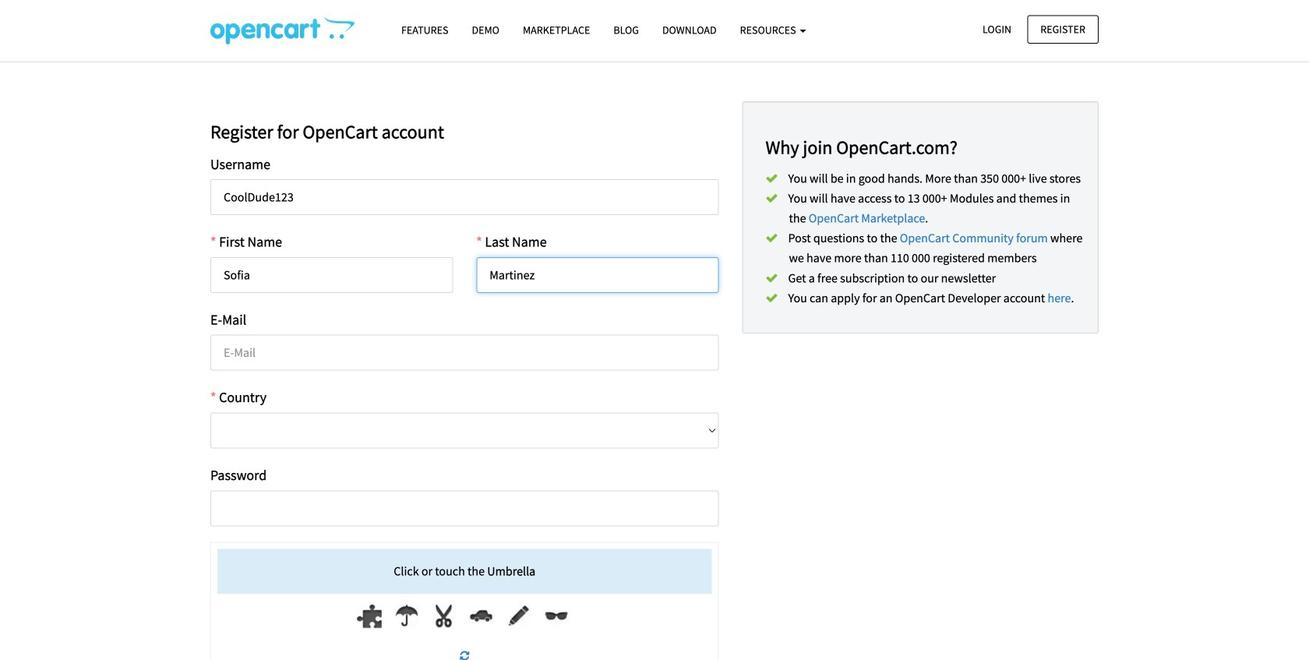 Task type: locate. For each thing, give the bounding box(es) containing it.
None password field
[[210, 491, 719, 526]]

First Name text field
[[210, 257, 453, 293]]

Last Name text field
[[477, 257, 719, 293]]

E-Mail text field
[[210, 335, 719, 371]]

refresh image
[[460, 650, 470, 660]]



Task type: describe. For each thing, give the bounding box(es) containing it.
opencart - account register image
[[210, 16, 355, 44]]

Username text field
[[210, 179, 719, 215]]



Task type: vqa. For each thing, say whether or not it's contained in the screenshot.
refresh icon
yes



